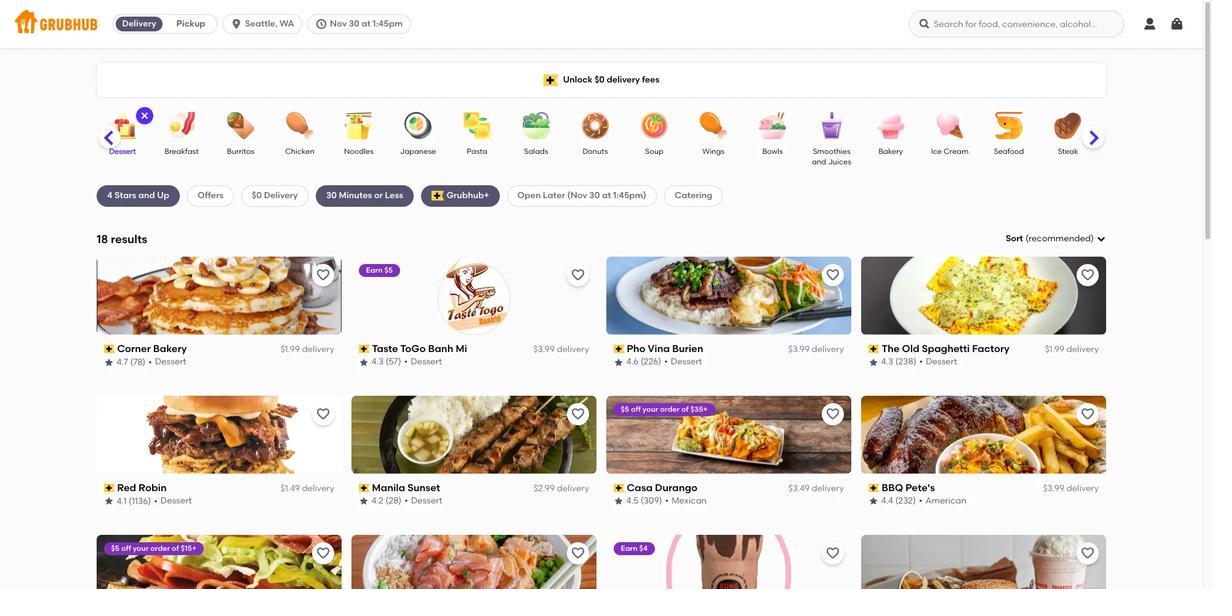 Task type: describe. For each thing, give the bounding box(es) containing it.
1 vertical spatial and
[[138, 191, 155, 201]]

seattle, wa button
[[222, 14, 307, 34]]

bbq
[[883, 482, 904, 494]]

(nov
[[568, 191, 588, 201]]

dessert for pho vina burien
[[672, 357, 703, 367]]

minutes
[[339, 191, 372, 201]]

4.5
[[627, 496, 639, 507]]

bowls image
[[752, 112, 795, 139]]

dessert for manila sunset
[[412, 496, 443, 507]]

pho vina burien logo image
[[607, 257, 852, 335]]

nov 30 at 1:45pm
[[330, 18, 403, 29]]

grubhub plus flag logo image for unlock $0 delivery fees
[[544, 74, 558, 86]]

your for $5 off your order of $35+
[[643, 405, 659, 414]]

• for old
[[920, 357, 924, 367]]

$3.49
[[789, 484, 810, 494]]

• dessert for old
[[920, 357, 958, 367]]

4.4 (232)
[[882, 496, 917, 507]]

order for $15+
[[151, 544, 170, 553]]

$35+
[[691, 405, 708, 414]]

grubhub+
[[447, 191, 489, 201]]

gopoké logo image
[[352, 535, 597, 590]]

salads image
[[515, 112, 558, 139]]

star icon image for red robin
[[104, 497, 114, 507]]

(232)
[[896, 496, 917, 507]]

taste togo banh mi logo image
[[438, 257, 511, 335]]

$3.99 for banh
[[534, 344, 555, 355]]

factory
[[973, 343, 1011, 355]]

delivery for the old spaghetti factory
[[1067, 344, 1100, 355]]

main navigation navigation
[[0, 0, 1204, 48]]

red robin
[[117, 482, 167, 494]]

delivery for pho vina burien
[[812, 344, 845, 355]]

save this restaurant image for corner bakery logo
[[316, 268, 331, 283]]

seattle, wa
[[245, 18, 294, 29]]

japanese image
[[397, 112, 440, 139]]

mi
[[456, 343, 468, 355]]

manila sunset logo image
[[352, 396, 597, 474]]

later
[[543, 191, 566, 201]]

• dessert for vina
[[665, 357, 703, 367]]

(28)
[[386, 496, 402, 507]]

30 minutes or less
[[326, 191, 404, 201]]

• for bakery
[[149, 357, 152, 367]]

unlock $0 delivery fees
[[563, 74, 660, 85]]

dessert for taste togo banh mi
[[411, 357, 443, 367]]

manila sunset
[[372, 482, 441, 494]]

star icon image for casa durango
[[614, 497, 624, 507]]

$3.99 for burien
[[789, 344, 810, 355]]

the
[[883, 343, 901, 355]]

taste togo banh mi
[[372, 343, 468, 355]]

$5 for $5 off your order of $15+
[[111, 544, 120, 553]]

donuts
[[583, 147, 608, 156]]

recommended
[[1029, 233, 1092, 244]]

• for robin
[[154, 496, 158, 507]]

sort ( recommended )
[[1006, 233, 1095, 244]]

4.7 (78)
[[117, 357, 146, 367]]

subscription pass image for casa durango
[[614, 484, 625, 493]]

subscription pass image for bbq pete's
[[869, 484, 880, 493]]

your for $5 off your order of $15+
[[133, 544, 149, 553]]

seattle,
[[245, 18, 278, 29]]

subscription pass image for manila sunset
[[359, 484, 370, 493]]

cream
[[944, 147, 969, 156]]

4.2
[[372, 496, 384, 507]]

sunset
[[408, 482, 441, 494]]

nov
[[330, 18, 347, 29]]

subscription pass image for the old spaghetti factory
[[869, 345, 880, 354]]

• dessert for togo
[[405, 357, 443, 367]]

old
[[903, 343, 920, 355]]

• american
[[920, 496, 967, 507]]

4.7
[[117, 357, 128, 367]]

(57)
[[386, 357, 402, 367]]

delivery button
[[113, 14, 165, 34]]

• dessert for bakery
[[149, 357, 187, 367]]

star icon image for corner bakery
[[104, 358, 114, 367]]

corner
[[117, 343, 151, 355]]

wings image
[[692, 112, 735, 139]]

fees
[[642, 74, 660, 85]]

corner bakery logo image
[[97, 257, 342, 335]]

1 horizontal spatial save this restaurant image
[[826, 407, 841, 422]]

open
[[518, 191, 541, 201]]

0 vertical spatial $5
[[385, 266, 393, 275]]

subscription pass image for corner bakery
[[104, 345, 115, 354]]

of for $35+
[[682, 405, 689, 414]]

stars
[[115, 191, 136, 201]]

delivery inside delivery button
[[122, 18, 156, 29]]

noodles image
[[338, 112, 381, 139]]

earn $5
[[367, 266, 393, 275]]

donuts image
[[574, 112, 617, 139]]

juices
[[829, 158, 852, 167]]

$15+
[[181, 544, 197, 553]]

(226)
[[641, 357, 662, 367]]

off for $5 off your order of $35+
[[632, 405, 641, 414]]

subscription pass image for red robin
[[104, 484, 115, 493]]

corner bakery
[[117, 343, 187, 355]]

less
[[385, 191, 404, 201]]

1 vertical spatial delivery
[[264, 191, 298, 201]]

• dessert for robin
[[154, 496, 192, 507]]

save this restaurant image for bbq pete's logo
[[1081, 407, 1096, 422]]

japanese
[[400, 147, 436, 156]]

(309)
[[641, 496, 663, 507]]

(1136)
[[129, 496, 151, 507]]

pasta image
[[456, 112, 499, 139]]

4.1
[[117, 496, 127, 507]]

smoothies and juices
[[813, 147, 852, 167]]

banh
[[429, 343, 454, 355]]

togo
[[401, 343, 426, 355]]

nov 30 at 1:45pm button
[[307, 14, 416, 34]]

star icon image for the old spaghetti factory
[[869, 358, 879, 367]]

spaghetti
[[923, 343, 971, 355]]

casa durango
[[627, 482, 698, 494]]

save this restaurant image for 'five guys logo'
[[1081, 546, 1096, 561]]

catering
[[675, 191, 713, 201]]

star icon image for pho vina burien
[[614, 358, 624, 367]]

or
[[374, 191, 383, 201]]

(
[[1026, 233, 1029, 244]]

• for sunset
[[405, 496, 409, 507]]

manila
[[372, 482, 406, 494]]

2 horizontal spatial $3.99 delivery
[[1044, 484, 1100, 494]]

soup image
[[633, 112, 676, 139]]

1 vertical spatial svg image
[[140, 111, 150, 121]]

$1.49 delivery
[[281, 484, 334, 494]]

• dessert for sunset
[[405, 496, 443, 507]]

smoothies and juices image
[[811, 112, 854, 139]]

breakfast image
[[160, 112, 203, 139]]

subscription pass image for pho vina burien
[[614, 345, 625, 354]]

casa
[[627, 482, 653, 494]]

dessert for corner bakery
[[155, 357, 187, 367]]

at inside button
[[362, 18, 371, 29]]

of for $15+
[[172, 544, 179, 553]]

$1.99 delivery for the old spaghetti factory
[[1046, 344, 1100, 355]]

$3.49 delivery
[[789, 484, 845, 494]]



Task type: vqa. For each thing, say whether or not it's contained in the screenshot.
The Mi
yes



Task type: locate. For each thing, give the bounding box(es) containing it.
1 vertical spatial order
[[151, 544, 170, 553]]

dessert down the old spaghetti factory
[[927, 357, 958, 367]]

salads
[[524, 147, 549, 156]]

red robin logo image
[[97, 396, 342, 474]]

2 vertical spatial svg image
[[1097, 234, 1107, 244]]

your down (1136)
[[133, 544, 149, 553]]

dessert for red robin
[[161, 496, 192, 507]]

grubhub plus flag logo image left grubhub+ at the top left
[[432, 191, 444, 201]]

star icon image left 4.1
[[104, 497, 114, 507]]

2 vertical spatial $5
[[111, 544, 120, 553]]

1 horizontal spatial $1.99 delivery
[[1046, 344, 1100, 355]]

4.5 (309)
[[627, 496, 663, 507]]

earn for earn $5
[[367, 266, 383, 275]]

0 vertical spatial of
[[682, 405, 689, 414]]

sort
[[1006, 233, 1024, 244]]

1 horizontal spatial grubhub plus flag logo image
[[544, 74, 558, 86]]

0 horizontal spatial $1.99
[[281, 344, 300, 355]]

at left 1:45pm
[[362, 18, 371, 29]]

of left the $35+
[[682, 405, 689, 414]]

1 horizontal spatial bakery
[[879, 147, 904, 156]]

vina
[[649, 343, 671, 355]]

offers
[[198, 191, 224, 201]]

delivery for taste togo banh mi
[[557, 344, 590, 355]]

0 horizontal spatial and
[[138, 191, 155, 201]]

subscription pass image left pho
[[614, 345, 625, 354]]

save this restaurant button
[[312, 264, 334, 286], [567, 264, 590, 286], [822, 264, 845, 286], [1077, 264, 1100, 286], [312, 403, 334, 425], [567, 403, 590, 425], [822, 403, 845, 425], [1077, 403, 1100, 425], [312, 542, 334, 565], [567, 542, 590, 565], [822, 542, 845, 565], [1077, 542, 1100, 565]]

earn $4
[[622, 544, 648, 553]]

ice cream image
[[929, 112, 972, 139]]

svg image inside main navigation navigation
[[919, 18, 931, 30]]

none field containing sort
[[1006, 233, 1107, 245]]

delivery for manila sunset
[[557, 484, 590, 494]]

subscription pass image left red
[[104, 484, 115, 493]]

30 left minutes
[[326, 191, 337, 201]]

star icon image left "4.2"
[[359, 497, 369, 507]]

1 horizontal spatial $1.99
[[1046, 344, 1065, 355]]

30 right (nov at top
[[590, 191, 600, 201]]

1 horizontal spatial at
[[602, 191, 611, 201]]

dessert down corner bakery
[[155, 357, 187, 367]]

2 horizontal spatial subscription pass image
[[614, 484, 625, 493]]

4
[[107, 191, 113, 201]]

1 horizontal spatial your
[[643, 405, 659, 414]]

off down 4.6
[[632, 405, 641, 414]]

off down 4.1
[[122, 544, 131, 553]]

bowls
[[763, 147, 783, 156]]

0 horizontal spatial grubhub plus flag logo image
[[432, 191, 444, 201]]

$5 for $5 off your order of $35+
[[622, 405, 630, 414]]

$4
[[640, 544, 648, 553]]

subscription pass image left taste in the bottom of the page
[[359, 345, 370, 354]]

1 horizontal spatial delivery
[[264, 191, 298, 201]]

the old spaghetti factory
[[883, 343, 1011, 355]]

wa
[[280, 18, 294, 29]]

• dessert
[[149, 357, 187, 367], [405, 357, 443, 367], [665, 357, 703, 367], [920, 357, 958, 367], [154, 496, 192, 507], [405, 496, 443, 507]]

1 vertical spatial your
[[133, 544, 149, 553]]

grubhub plus flag logo image for grubhub+
[[432, 191, 444, 201]]

2 horizontal spatial svg image
[[1097, 234, 1107, 244]]

1 horizontal spatial 30
[[349, 18, 360, 29]]

svg image
[[919, 18, 931, 30], [140, 111, 150, 121], [1097, 234, 1107, 244]]

svg image inside the seattle, wa button
[[230, 18, 243, 30]]

your down (226)
[[643, 405, 659, 414]]

seafood
[[995, 147, 1025, 156]]

0 horizontal spatial of
[[172, 544, 179, 553]]

1 horizontal spatial $5
[[385, 266, 393, 275]]

4.3 (238)
[[882, 357, 917, 367]]

2 4.3 from the left
[[882, 357, 894, 367]]

results
[[111, 232, 147, 246]]

steak image
[[1047, 112, 1090, 139]]

4.4
[[882, 496, 894, 507]]

$1.99 delivery
[[281, 344, 334, 355], [1046, 344, 1100, 355]]

bakery
[[879, 147, 904, 156], [154, 343, 187, 355]]

1 horizontal spatial order
[[661, 405, 680, 414]]

pete's
[[906, 482, 936, 494]]

$1.49
[[281, 484, 300, 494]]

1 vertical spatial bakery
[[154, 343, 187, 355]]

0 vertical spatial bakery
[[879, 147, 904, 156]]

(78)
[[131, 357, 146, 367]]

1 horizontal spatial $3.99
[[789, 344, 810, 355]]

• for vina
[[665, 357, 669, 367]]

star icon image for taste togo banh mi
[[359, 358, 369, 367]]

$1.99 for the old spaghetti factory
[[1046, 344, 1065, 355]]

1 vertical spatial at
[[602, 191, 611, 201]]

order left the $35+
[[661, 405, 680, 414]]

smoothies
[[813, 147, 851, 156]]

• dessert down the old spaghetti factory
[[920, 357, 958, 367]]

4.2 (28)
[[372, 496, 402, 507]]

svg image
[[1143, 17, 1158, 31], [1170, 17, 1185, 31], [230, 18, 243, 30], [315, 18, 328, 30]]

Search for food, convenience, alcohol... search field
[[909, 10, 1125, 38]]

• for pete's
[[920, 496, 923, 507]]

0 vertical spatial at
[[362, 18, 371, 29]]

off
[[632, 405, 641, 414], [122, 544, 131, 553]]

2 $1.99 from the left
[[1046, 344, 1065, 355]]

casa durango logo image
[[607, 396, 852, 474]]

4.3 for taste togo banh mi
[[372, 357, 384, 367]]

pho vina burien
[[627, 343, 704, 355]]

1 4.3 from the left
[[372, 357, 384, 367]]

svg image inside nov 30 at 1:45pm button
[[315, 18, 328, 30]]

0 horizontal spatial your
[[133, 544, 149, 553]]

0 horizontal spatial order
[[151, 544, 170, 553]]

dessert down taste togo banh mi
[[411, 357, 443, 367]]

$2.99 delivery
[[534, 484, 590, 494]]

burritos image
[[219, 112, 262, 139]]

delivery for bbq pete's
[[1067, 484, 1100, 494]]

1:45pm)
[[614, 191, 647, 201]]

$3.99 delivery
[[534, 344, 590, 355], [789, 344, 845, 355], [1044, 484, 1100, 494]]

$5 off your order of $15+
[[111, 544, 197, 553]]

chicken
[[285, 147, 315, 156]]

1 $1.99 delivery from the left
[[281, 344, 334, 355]]

1 $1.99 from the left
[[281, 344, 300, 355]]

$0 right unlock in the left top of the page
[[595, 74, 605, 85]]

subscription pass image left bbq
[[869, 484, 880, 493]]

0 horizontal spatial $3.99 delivery
[[534, 344, 590, 355]]

subscription pass image
[[104, 345, 115, 354], [359, 345, 370, 354], [614, 484, 625, 493]]

bakery image
[[870, 112, 913, 139]]

save this restaurant image
[[1081, 268, 1096, 283], [571, 407, 586, 422], [826, 407, 841, 422]]

1 horizontal spatial and
[[813, 158, 827, 167]]

4.3 down the
[[882, 357, 894, 367]]

• dessert down taste togo banh mi
[[405, 357, 443, 367]]

30 right nov on the left top
[[349, 18, 360, 29]]

delivery for corner bakery
[[302, 344, 334, 355]]

0 horizontal spatial subscription pass image
[[104, 345, 115, 354]]

2 horizontal spatial $5
[[622, 405, 630, 414]]

star icon image left '4.7'
[[104, 358, 114, 367]]

earn for earn $4
[[622, 544, 638, 553]]

pickup
[[177, 18, 206, 29]]

1 horizontal spatial off
[[632, 405, 641, 414]]

0 horizontal spatial $1.99 delivery
[[281, 344, 334, 355]]

• down casa durango
[[666, 496, 669, 507]]

1 vertical spatial $0
[[252, 191, 262, 201]]

0 horizontal spatial delivery
[[122, 18, 156, 29]]

4.3 for the old spaghetti factory
[[882, 357, 894, 367]]

1 horizontal spatial of
[[682, 405, 689, 414]]

up
[[157, 191, 169, 201]]

dessert down "robin"
[[161, 496, 192, 507]]

save this restaurant image for gopoké logo at the bottom of page
[[571, 546, 586, 561]]

mexican
[[672, 496, 708, 507]]

burien
[[673, 343, 704, 355]]

)
[[1092, 233, 1095, 244]]

of left $15+
[[172, 544, 179, 553]]

• right (238)
[[920, 357, 924, 367]]

1 horizontal spatial subscription pass image
[[359, 345, 370, 354]]

dessert down dessert image
[[109, 147, 136, 156]]

pho
[[627, 343, 646, 355]]

soup
[[646, 147, 664, 156]]

$0 right offers
[[252, 191, 262, 201]]

4.3
[[372, 357, 384, 367], [882, 357, 894, 367]]

4.3 (57)
[[372, 357, 402, 367]]

0 horizontal spatial 4.3
[[372, 357, 384, 367]]

and inside smoothies and juices
[[813, 158, 827, 167]]

0 horizontal spatial $0
[[252, 191, 262, 201]]

• dessert down sunset
[[405, 496, 443, 507]]

bakery down bakery image
[[879, 147, 904, 156]]

and down smoothies
[[813, 158, 827, 167]]

subscription pass image
[[614, 345, 625, 354], [869, 345, 880, 354], [104, 484, 115, 493], [359, 484, 370, 493], [869, 484, 880, 493]]

star icon image left 4.3 (238)
[[869, 358, 879, 367]]

• down pete's
[[920, 496, 923, 507]]

1 horizontal spatial 4.3
[[882, 357, 894, 367]]

delivery left pickup
[[122, 18, 156, 29]]

order left $15+
[[151, 544, 170, 553]]

0 vertical spatial $0
[[595, 74, 605, 85]]

dessert down burien
[[672, 357, 703, 367]]

2 horizontal spatial 30
[[590, 191, 600, 201]]

seafood image
[[988, 112, 1031, 139]]

quiznos (interurban ave s) logo image
[[97, 535, 342, 590]]

save this restaurant image for pho vina burien logo
[[826, 268, 841, 283]]

the old spaghetti factory logo image
[[862, 257, 1107, 335]]

1 horizontal spatial svg image
[[919, 18, 931, 30]]

breakfast
[[165, 147, 199, 156]]

unlock
[[563, 74, 593, 85]]

subscription pass image left corner
[[104, 345, 115, 354]]

five guys logo image
[[862, 535, 1107, 590]]

red
[[117, 482, 137, 494]]

off for $5 off your order of $15+
[[122, 544, 131, 553]]

0 horizontal spatial bakery
[[154, 343, 187, 355]]

• down "robin"
[[154, 496, 158, 507]]

0 vertical spatial grubhub plus flag logo image
[[544, 74, 558, 86]]

order for $35+
[[661, 405, 680, 414]]

0 vertical spatial off
[[632, 405, 641, 414]]

• dessert down burien
[[665, 357, 703, 367]]

1 vertical spatial of
[[172, 544, 179, 553]]

delivery down chicken
[[264, 191, 298, 201]]

4 stars and up
[[107, 191, 169, 201]]

durango
[[656, 482, 698, 494]]

30 inside button
[[349, 18, 360, 29]]

american
[[926, 496, 967, 507]]

dessert image
[[101, 112, 144, 139]]

star icon image for bbq pete's
[[869, 497, 879, 507]]

taste
[[372, 343, 399, 355]]

subscription pass image left casa
[[614, 484, 625, 493]]

1 vertical spatial off
[[122, 544, 131, 553]]

ice
[[932, 147, 943, 156]]

star icon image left 4.5
[[614, 497, 624, 507]]

subscription pass image for taste togo banh mi
[[359, 345, 370, 354]]

• dessert down corner bakery
[[149, 357, 187, 367]]

18
[[97, 232, 108, 246]]

bbq pete's logo image
[[862, 396, 1107, 474]]

0 horizontal spatial save this restaurant image
[[571, 407, 586, 422]]

4.3 down taste in the bottom of the page
[[372, 357, 384, 367]]

1 vertical spatial grubhub plus flag logo image
[[432, 191, 444, 201]]

dessert for the old spaghetti factory
[[927, 357, 958, 367]]

0 horizontal spatial at
[[362, 18, 371, 29]]

save this restaurant image for the old spaghetti factory
[[1081, 268, 1096, 283]]

star icon image
[[104, 358, 114, 367], [359, 358, 369, 367], [614, 358, 624, 367], [869, 358, 879, 367], [104, 497, 114, 507], [359, 497, 369, 507], [614, 497, 624, 507], [869, 497, 879, 507]]

0 horizontal spatial 30
[[326, 191, 337, 201]]

earn
[[367, 266, 383, 275], [622, 544, 638, 553]]

dessert
[[109, 147, 136, 156], [155, 357, 187, 367], [411, 357, 443, 367], [672, 357, 703, 367], [927, 357, 958, 367], [161, 496, 192, 507], [412, 496, 443, 507]]

1 vertical spatial $5
[[622, 405, 630, 414]]

1 horizontal spatial $0
[[595, 74, 605, 85]]

2 horizontal spatial $3.99
[[1044, 484, 1065, 494]]

open later (nov 30 at 1:45pm)
[[518, 191, 647, 201]]

• right '(78)'
[[149, 357, 152, 367]]

• for durango
[[666, 496, 669, 507]]

0 vertical spatial delivery
[[122, 18, 156, 29]]

star icon image left the 4.4
[[869, 497, 879, 507]]

0 horizontal spatial earn
[[367, 266, 383, 275]]

grubhub plus flag logo image left unlock in the left top of the page
[[544, 74, 558, 86]]

of
[[682, 405, 689, 414], [172, 544, 179, 553]]

• down pho vina burien
[[665, 357, 669, 367]]

$3.99 delivery for banh
[[534, 344, 590, 355]]

star icon image left 4.6
[[614, 358, 624, 367]]

at left 1:45pm) in the right of the page
[[602, 191, 611, 201]]

save this restaurant image
[[316, 268, 331, 283], [571, 268, 586, 283], [826, 268, 841, 283], [316, 407, 331, 422], [1081, 407, 1096, 422], [316, 546, 331, 561], [571, 546, 586, 561], [826, 546, 841, 561], [1081, 546, 1096, 561]]

shakes image
[[1106, 112, 1149, 139]]

1 horizontal spatial earn
[[622, 544, 638, 553]]

18 results
[[97, 232, 147, 246]]

1 vertical spatial earn
[[622, 544, 638, 553]]

ice cream
[[932, 147, 969, 156]]

save this restaurant image for red robin logo
[[316, 407, 331, 422]]

and
[[813, 158, 827, 167], [138, 191, 155, 201]]

$5
[[385, 266, 393, 275], [622, 405, 630, 414], [111, 544, 120, 553]]

2 horizontal spatial save this restaurant image
[[1081, 268, 1096, 283]]

$5 off your order of $35+
[[622, 405, 708, 414]]

$3.99
[[534, 344, 555, 355], [789, 344, 810, 355], [1044, 484, 1065, 494]]

• for togo
[[405, 357, 408, 367]]

0 horizontal spatial svg image
[[140, 111, 150, 121]]

None field
[[1006, 233, 1107, 245]]

0 vertical spatial order
[[661, 405, 680, 414]]

0 vertical spatial svg image
[[919, 18, 931, 30]]

0 vertical spatial your
[[643, 405, 659, 414]]

wings
[[703, 147, 725, 156]]

$3.99 delivery for burien
[[789, 344, 845, 355]]

0 horizontal spatial $5
[[111, 544, 120, 553]]

pasta
[[467, 147, 488, 156]]

0 vertical spatial earn
[[367, 266, 383, 275]]

• mexican
[[666, 496, 708, 507]]

2 $1.99 delivery from the left
[[1046, 344, 1100, 355]]

0 horizontal spatial $3.99
[[534, 344, 555, 355]]

$1.99 for corner bakery
[[281, 344, 300, 355]]

delivery for casa durango
[[812, 484, 845, 494]]

0 horizontal spatial off
[[122, 544, 131, 553]]

subscription pass image left manila
[[359, 484, 370, 493]]

grubhub plus flag logo image
[[544, 74, 558, 86], [432, 191, 444, 201]]

• right (57) in the bottom left of the page
[[405, 357, 408, 367]]

4.6
[[627, 357, 639, 367]]

star icon image left 4.3 (57) on the bottom left of the page
[[359, 358, 369, 367]]

chicken image
[[278, 112, 322, 139]]

order
[[661, 405, 680, 414], [151, 544, 170, 553]]

0 vertical spatial and
[[813, 158, 827, 167]]

• right (28)
[[405, 496, 409, 507]]

and left up
[[138, 191, 155, 201]]

kung fu tea logo image
[[607, 535, 852, 590]]

dessert down sunset
[[412, 496, 443, 507]]

steak
[[1059, 147, 1079, 156]]

star icon image for manila sunset
[[359, 497, 369, 507]]

1 horizontal spatial $3.99 delivery
[[789, 344, 845, 355]]

delivery
[[607, 74, 640, 85], [302, 344, 334, 355], [557, 344, 590, 355], [812, 344, 845, 355], [1067, 344, 1100, 355], [302, 484, 334, 494], [557, 484, 590, 494], [812, 484, 845, 494], [1067, 484, 1100, 494]]

noodles
[[344, 147, 374, 156]]

subscription pass image left the
[[869, 345, 880, 354]]

$2.99
[[534, 484, 555, 494]]

delivery for red robin
[[302, 484, 334, 494]]

save this restaurant image for manila sunset
[[571, 407, 586, 422]]

• dessert down "robin"
[[154, 496, 192, 507]]

$1.99 delivery for corner bakery
[[281, 344, 334, 355]]

4.1 (1136)
[[117, 496, 151, 507]]

bakery right corner
[[154, 343, 187, 355]]



